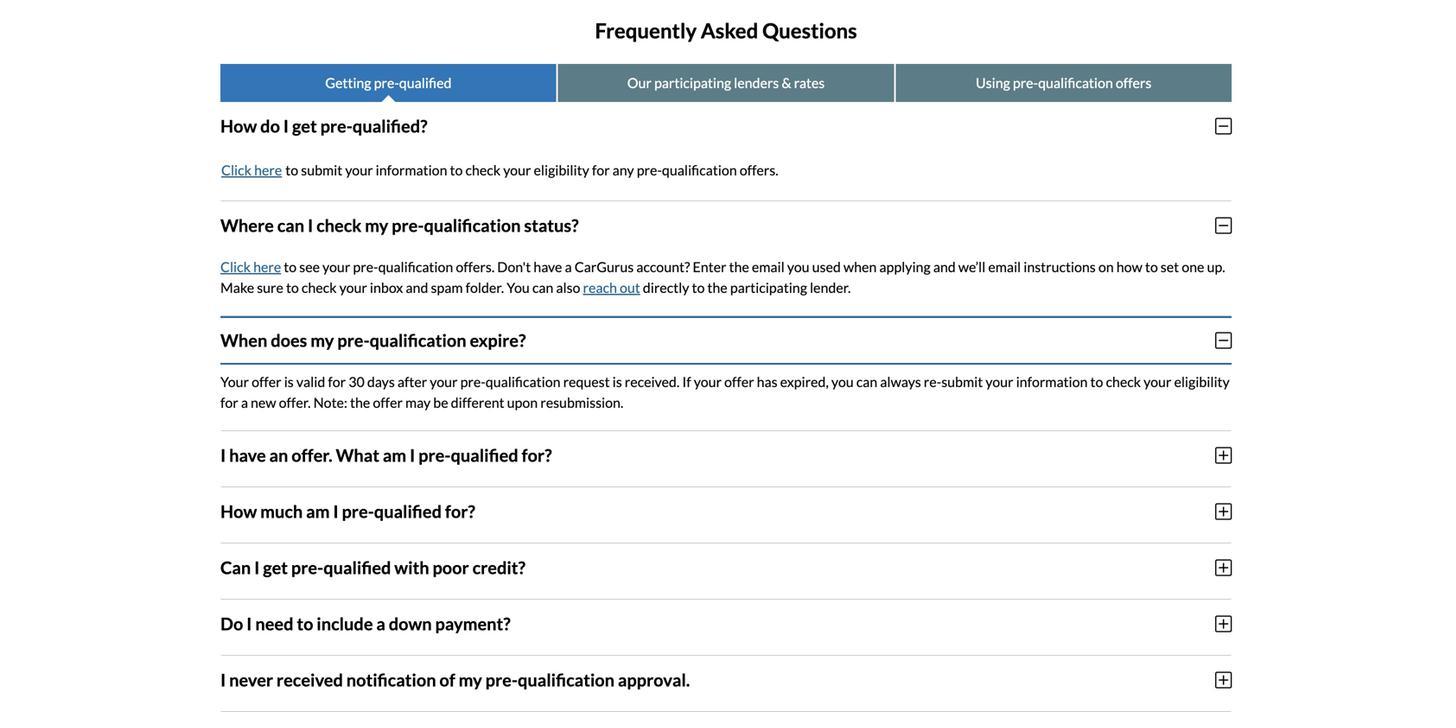 Task type: locate. For each thing, give the bounding box(es) containing it.
an
[[269, 445, 288, 466]]

sure
[[257, 279, 284, 296]]

need
[[255, 614, 294, 634]]

qualification inside the your offer is valid for 30 days after your pre-qualification request is received. if your offer has expired, you can always re-submit your information to check your eligibility for a new offer. note: the offer may be different upon resubmission.
[[486, 373, 561, 390]]

0 vertical spatial how
[[220, 116, 257, 136]]

minus square image
[[1216, 117, 1232, 136], [1216, 331, 1232, 350]]

i
[[283, 116, 289, 136], [308, 215, 313, 236], [220, 445, 226, 466], [410, 445, 415, 466], [333, 501, 339, 522], [254, 558, 260, 578], [247, 614, 252, 634], [220, 670, 226, 691]]

offers
[[1116, 74, 1152, 91]]

participating right our
[[655, 74, 732, 91]]

1 vertical spatial participating
[[730, 279, 807, 296]]

to inside the your offer is valid for 30 days after your pre-qualification request is received. if your offer has expired, you can always re-submit your information to check your eligibility for a new offer. note: the offer may be different upon resubmission.
[[1091, 373, 1104, 390]]

0 horizontal spatial get
[[263, 558, 288, 578]]

how left "do"
[[220, 116, 257, 136]]

you right expired,
[[832, 373, 854, 390]]

0 vertical spatial for?
[[522, 445, 552, 466]]

a
[[565, 258, 572, 275], [241, 394, 248, 411], [376, 614, 386, 634]]

0 vertical spatial am
[[383, 445, 407, 466]]

for left 30
[[328, 373, 346, 390]]

1 plus square image from the top
[[1216, 446, 1232, 465]]

for?
[[522, 445, 552, 466], [445, 501, 475, 522]]

1 vertical spatial offer.
[[292, 445, 333, 466]]

also
[[556, 279, 581, 296]]

getting pre-qualified
[[325, 74, 452, 91]]

i inside dropdown button
[[308, 215, 313, 236]]

expired,
[[781, 373, 829, 390]]

0 vertical spatial for
[[592, 162, 610, 178]]

here
[[254, 162, 282, 178], [253, 258, 281, 275]]

for
[[592, 162, 610, 178], [328, 373, 346, 390], [220, 394, 238, 411]]

0 horizontal spatial is
[[284, 373, 294, 390]]

0 vertical spatial participating
[[655, 74, 732, 91]]

qualification
[[1039, 74, 1114, 91], [662, 162, 737, 178], [424, 215, 521, 236], [378, 258, 453, 275], [370, 330, 467, 351], [486, 373, 561, 390], [518, 670, 615, 691]]

get right can
[[263, 558, 288, 578]]

1 vertical spatial you
[[832, 373, 854, 390]]

days
[[367, 373, 395, 390]]

0 horizontal spatial information
[[376, 162, 447, 178]]

0 horizontal spatial have
[[229, 445, 266, 466]]

include
[[317, 614, 373, 634]]

pre- inside "dropdown button"
[[337, 330, 370, 351]]

0 vertical spatial get
[[292, 116, 317, 136]]

0 horizontal spatial and
[[406, 279, 428, 296]]

2 vertical spatial the
[[350, 394, 370, 411]]

you
[[787, 258, 810, 275], [832, 373, 854, 390]]

have up also
[[534, 258, 562, 275]]

0 vertical spatial the
[[729, 258, 749, 275]]

different
[[451, 394, 505, 411]]

where can i check my pre-qualification status? button
[[220, 201, 1232, 250]]

rates
[[794, 74, 825, 91]]

information
[[376, 162, 447, 178], [1016, 373, 1088, 390]]

how much am i pre-qualified for? button
[[220, 488, 1232, 536]]

do
[[260, 116, 280, 136]]

1 horizontal spatial you
[[832, 373, 854, 390]]

the right enter
[[729, 258, 749, 275]]

is left "valid"
[[284, 373, 294, 390]]

to see your pre-qualification offers. don't have a cargurus account? enter the email you used when applying and we'll email instructions on how to set one up. make sure to check your inbox and spam folder. you can also
[[220, 258, 1226, 296]]

when does my pre-qualification expire?
[[220, 330, 526, 351]]

email up reach out directly to the participating lender.
[[752, 258, 785, 275]]

2 vertical spatial a
[[376, 614, 386, 634]]

my
[[365, 215, 388, 236], [311, 330, 334, 351], [459, 670, 482, 691]]

can left always
[[857, 373, 878, 390]]

for down your
[[220, 394, 238, 411]]

0 vertical spatial you
[[787, 258, 810, 275]]

0 horizontal spatial submit
[[301, 162, 343, 178]]

information inside the your offer is valid for 30 days after your pre-qualification request is received. if your offer has expired, you can always re-submit your information to check your eligibility for a new offer. note: the offer may be different upon resubmission.
[[1016, 373, 1088, 390]]

getting pre-qualified tab panel
[[220, 102, 1232, 712]]

how inside dropdown button
[[220, 116, 257, 136]]

has
[[757, 373, 778, 390]]

and
[[934, 258, 956, 275], [406, 279, 428, 296]]

2 how from the top
[[220, 501, 257, 522]]

have
[[534, 258, 562, 275], [229, 445, 266, 466]]

0 horizontal spatial can
[[277, 215, 304, 236]]

1 horizontal spatial information
[[1016, 373, 1088, 390]]

if
[[683, 373, 691, 390]]

2 horizontal spatial can
[[857, 373, 878, 390]]

qualified up with
[[374, 501, 442, 522]]

offer down days
[[373, 394, 403, 411]]

0 horizontal spatial you
[[787, 258, 810, 275]]

0 horizontal spatial the
[[350, 394, 370, 411]]

2 vertical spatial for
[[220, 394, 238, 411]]

offers. up folder.
[[456, 258, 495, 275]]

can inside the your offer is valid for 30 days after your pre-qualification request is received. if your offer has expired, you can always re-submit your information to check your eligibility for a new offer. note: the offer may be different upon resubmission.
[[857, 373, 878, 390]]

request
[[563, 373, 610, 390]]

qualification inside to see your pre-qualification offers. don't have a cargurus account? enter the email you used when applying and we'll email instructions on how to set one up. make sure to check your inbox and spam folder. you can also
[[378, 258, 453, 275]]

1 vertical spatial the
[[708, 279, 728, 296]]

offer.
[[279, 394, 311, 411], [292, 445, 333, 466]]

upon
[[507, 394, 538, 411]]

can i get pre-qualified with poor credit? button
[[220, 544, 1232, 592]]

30
[[349, 373, 365, 390]]

the down 30
[[350, 394, 370, 411]]

how left much
[[220, 501, 257, 522]]

1 vertical spatial have
[[229, 445, 266, 466]]

participating left lender.
[[730, 279, 807, 296]]

4 plus square image from the top
[[1216, 671, 1232, 690]]

1 vertical spatial minus square image
[[1216, 331, 1232, 350]]

here up sure
[[253, 258, 281, 275]]

2 minus square image from the top
[[1216, 331, 1232, 350]]

0 vertical spatial offer.
[[279, 394, 311, 411]]

can
[[220, 558, 251, 578]]

1 minus square image from the top
[[1216, 117, 1232, 136]]

plus square image inside do i need to include a down payment? button
[[1216, 615, 1232, 634]]

participating
[[655, 74, 732, 91], [730, 279, 807, 296]]

can right you
[[532, 279, 554, 296]]

the inside the your offer is valid for 30 days after your pre-qualification request is received. if your offer has expired, you can always re-submit your information to check your eligibility for a new offer. note: the offer may be different upon resubmission.
[[350, 394, 370, 411]]

plus square image
[[1216, 446, 1232, 465], [1216, 558, 1232, 577], [1216, 615, 1232, 634], [1216, 671, 1232, 690]]

your
[[220, 373, 249, 390]]

1 how from the top
[[220, 116, 257, 136]]

re-
[[924, 373, 942, 390]]

1 vertical spatial can
[[532, 279, 554, 296]]

offers. down the how do i get pre-qualified? dropdown button
[[740, 162, 779, 178]]

0 horizontal spatial a
[[241, 394, 248, 411]]

a up also
[[565, 258, 572, 275]]

questions
[[763, 18, 857, 43]]

1 vertical spatial here
[[253, 258, 281, 275]]

how for how do i get pre-qualified?
[[220, 116, 257, 136]]

eligibility inside the your offer is valid for 30 days after your pre-qualification request is received. if your offer has expired, you can always re-submit your information to check your eligibility for a new offer. note: the offer may be different upon resubmission.
[[1175, 373, 1230, 390]]

0 horizontal spatial am
[[306, 501, 330, 522]]

lender.
[[810, 279, 851, 296]]

be
[[433, 394, 448, 411]]

pre- inside to see your pre-qualification offers. don't have a cargurus account? enter the email you used when applying and we'll email instructions on how to set one up. make sure to check your inbox and spam folder. you can also
[[353, 258, 378, 275]]

you left used
[[787, 258, 810, 275]]

1 horizontal spatial have
[[534, 258, 562, 275]]

plus square image for i have an offer. what am i pre-qualified for?
[[1216, 446, 1232, 465]]

qualified up qualified? at top left
[[399, 74, 452, 91]]

qualification inside "dropdown button"
[[370, 330, 467, 351]]

1 horizontal spatial can
[[532, 279, 554, 296]]

frequently asked questions tab list
[[220, 64, 1232, 102]]

0 horizontal spatial my
[[311, 330, 334, 351]]

minus square image
[[1216, 216, 1232, 235]]

0 vertical spatial here
[[254, 162, 282, 178]]

and left we'll
[[934, 258, 956, 275]]

2 email from the left
[[989, 258, 1021, 275]]

offer. right an
[[292, 445, 333, 466]]

1 vertical spatial information
[[1016, 373, 1088, 390]]

how inside button
[[220, 501, 257, 522]]

click up where
[[221, 162, 252, 178]]

offer up new at bottom left
[[252, 373, 282, 390]]

a left new at bottom left
[[241, 394, 248, 411]]

1 horizontal spatial get
[[292, 116, 317, 136]]

can right where
[[277, 215, 304, 236]]

after
[[398, 373, 427, 390]]

received.
[[625, 373, 680, 390]]

0 horizontal spatial offers.
[[456, 258, 495, 275]]

0 vertical spatial eligibility
[[534, 162, 589, 178]]

1 horizontal spatial is
[[613, 373, 622, 390]]

qualified left with
[[324, 558, 391, 578]]

check inside dropdown button
[[317, 215, 362, 236]]

1 horizontal spatial for?
[[522, 445, 552, 466]]

minus square image inside when does my pre-qualification expire? "dropdown button"
[[1216, 331, 1232, 350]]

reach out link
[[583, 279, 640, 296]]

1 horizontal spatial offer
[[373, 394, 403, 411]]

qualified inside 'button'
[[324, 558, 391, 578]]

qualification inside the frequently asked questions tab list
[[1039, 74, 1114, 91]]

for left "any"
[[592, 162, 610, 178]]

click
[[221, 162, 252, 178], [220, 258, 251, 275]]

click for click here to submit your information to check your eligibility for any pre-qualification offers.
[[221, 162, 252, 178]]

3 plus square image from the top
[[1216, 615, 1232, 634]]

make
[[220, 279, 254, 296]]

click here
[[220, 258, 281, 275]]

to inside button
[[297, 614, 313, 634]]

offer
[[252, 373, 282, 390], [725, 373, 754, 390], [373, 394, 403, 411]]

and left spam at the top of the page
[[406, 279, 428, 296]]

am
[[383, 445, 407, 466], [306, 501, 330, 522]]

used
[[812, 258, 841, 275]]

my up inbox
[[365, 215, 388, 236]]

spam
[[431, 279, 463, 296]]

2 vertical spatial can
[[857, 373, 878, 390]]

do i need to include a down payment? button
[[220, 600, 1232, 648]]

0 vertical spatial a
[[565, 258, 572, 275]]

1 horizontal spatial offers.
[[740, 162, 779, 178]]

our
[[628, 74, 652, 91]]

plus square image inside can i get pre-qualified with poor credit? 'button'
[[1216, 558, 1232, 577]]

how
[[220, 116, 257, 136], [220, 501, 257, 522]]

1 vertical spatial my
[[311, 330, 334, 351]]

pre-
[[374, 74, 399, 91], [1013, 74, 1039, 91], [320, 116, 353, 136], [637, 162, 662, 178], [392, 215, 424, 236], [353, 258, 378, 275], [337, 330, 370, 351], [460, 373, 486, 390], [419, 445, 451, 466], [342, 501, 374, 522], [291, 558, 324, 578], [486, 670, 518, 691]]

expire?
[[470, 330, 526, 351]]

how much am i pre-qualified for?
[[220, 501, 475, 522]]

1 vertical spatial get
[[263, 558, 288, 578]]

email right we'll
[[989, 258, 1021, 275]]

click here link
[[220, 258, 281, 275]]

1 vertical spatial submit
[[942, 373, 983, 390]]

1 vertical spatial a
[[241, 394, 248, 411]]

much
[[260, 501, 303, 522]]

plus square image for do i need to include a down payment?
[[1216, 615, 1232, 634]]

i left never
[[220, 670, 226, 691]]

a left down
[[376, 614, 386, 634]]

i up see
[[308, 215, 313, 236]]

the down enter
[[708, 279, 728, 296]]

0 vertical spatial click
[[221, 162, 252, 178]]

submit down how do i get pre-qualified?
[[301, 162, 343, 178]]

1 vertical spatial for
[[328, 373, 346, 390]]

plus square image inside i have an offer. what am i pre-qualified for? button
[[1216, 446, 1232, 465]]

valid
[[296, 373, 325, 390]]

0 vertical spatial and
[[934, 258, 956, 275]]

is right request
[[613, 373, 622, 390]]

get inside the how do i get pre-qualified? dropdown button
[[292, 116, 317, 136]]

submit inside the your offer is valid for 30 days after your pre-qualification request is received. if your offer has expired, you can always re-submit your information to check your eligibility for a new offer. note: the offer may be different upon resubmission.
[[942, 373, 983, 390]]

received
[[277, 670, 343, 691]]

0 vertical spatial can
[[277, 215, 304, 236]]

1 vertical spatial how
[[220, 501, 257, 522]]

i have an offer. what am i pre-qualified for? button
[[220, 431, 1232, 480]]

you inside the your offer is valid for 30 days after your pre-qualification request is received. if your offer has expired, you can always re-submit your information to check your eligibility for a new offer. note: the offer may be different upon resubmission.
[[832, 373, 854, 390]]

0 vertical spatial submit
[[301, 162, 343, 178]]

pre- inside the your offer is valid for 30 days after your pre-qualification request is received. if your offer has expired, you can always re-submit your information to check your eligibility for a new offer. note: the offer may be different upon resubmission.
[[460, 373, 486, 390]]

i right can
[[254, 558, 260, 578]]

0 vertical spatial minus square image
[[1216, 117, 1232, 136]]

1 vertical spatial eligibility
[[1175, 373, 1230, 390]]

1 vertical spatial click
[[220, 258, 251, 275]]

click up make
[[220, 258, 251, 275]]

1 horizontal spatial for
[[328, 373, 346, 390]]

offer left has
[[725, 373, 754, 390]]

1 horizontal spatial submit
[[942, 373, 983, 390]]

qualification inside dropdown button
[[424, 215, 521, 236]]

have left an
[[229, 445, 266, 466]]

1 horizontal spatial email
[[989, 258, 1021, 275]]

offer. down "valid"
[[279, 394, 311, 411]]

1 vertical spatial am
[[306, 501, 330, 522]]

get right "do"
[[292, 116, 317, 136]]

am right what
[[383, 445, 407, 466]]

1 horizontal spatial eligibility
[[1175, 373, 1230, 390]]

for? down upon
[[522, 445, 552, 466]]

pre- inside dropdown button
[[392, 215, 424, 236]]

email
[[752, 258, 785, 275], [989, 258, 1021, 275]]

0 vertical spatial have
[[534, 258, 562, 275]]

plus square image inside i never received notification of my pre-qualification approval. button
[[1216, 671, 1232, 690]]

1 horizontal spatial and
[[934, 258, 956, 275]]

0 horizontal spatial for?
[[445, 501, 475, 522]]

2 plus square image from the top
[[1216, 558, 1232, 577]]

1 horizontal spatial my
[[365, 215, 388, 236]]

here down "do"
[[254, 162, 282, 178]]

for? up poor
[[445, 501, 475, 522]]

your
[[345, 162, 373, 178], [503, 162, 531, 178], [323, 258, 350, 275], [339, 279, 367, 296], [430, 373, 458, 390], [694, 373, 722, 390], [986, 373, 1014, 390], [1144, 373, 1172, 390]]

0 vertical spatial my
[[365, 215, 388, 236]]

submit right always
[[942, 373, 983, 390]]

2 horizontal spatial my
[[459, 670, 482, 691]]

2 vertical spatial my
[[459, 670, 482, 691]]

eligibility
[[534, 162, 589, 178], [1175, 373, 1230, 390]]

0 horizontal spatial email
[[752, 258, 785, 275]]

am right much
[[306, 501, 330, 522]]

is
[[284, 373, 294, 390], [613, 373, 622, 390]]

1 vertical spatial offers.
[[456, 258, 495, 275]]

1 horizontal spatial a
[[376, 614, 386, 634]]

your offer is valid for 30 days after your pre-qualification request is received. if your offer has expired, you can always re-submit your information to check your eligibility for a new offer. note: the offer may be different upon resubmission.
[[220, 373, 1230, 411]]

2 horizontal spatial a
[[565, 258, 572, 275]]

0 horizontal spatial eligibility
[[534, 162, 589, 178]]

my right of
[[459, 670, 482, 691]]

2 horizontal spatial the
[[729, 258, 749, 275]]

when does my pre-qualification expire? button
[[220, 316, 1232, 365]]

my right does
[[311, 330, 334, 351]]

account?
[[637, 258, 690, 275]]

minus square image inside the how do i get pre-qualified? dropdown button
[[1216, 117, 1232, 136]]

you
[[507, 279, 530, 296]]

i right "do"
[[283, 116, 289, 136]]



Task type: vqa. For each thing, say whether or not it's contained in the screenshot.
rightmost 'am'
yes



Task type: describe. For each thing, give the bounding box(es) containing it.
we'll
[[959, 258, 986, 275]]

instructions
[[1024, 258, 1096, 275]]

1 horizontal spatial the
[[708, 279, 728, 296]]

&
[[782, 74, 792, 91]]

participating inside button
[[655, 74, 732, 91]]

resubmission.
[[541, 394, 624, 411]]

any
[[613, 162, 634, 178]]

participating inside getting pre-qualified tab panel
[[730, 279, 807, 296]]

i have an offer. what am i pre-qualified for?
[[220, 445, 552, 466]]

0 vertical spatial information
[[376, 162, 447, 178]]

minus square image for when does my pre-qualification expire?
[[1216, 331, 1232, 350]]

frequently asked questions
[[595, 18, 857, 43]]

when
[[220, 330, 267, 351]]

a inside the your offer is valid for 30 days after your pre-qualification request is received. if your offer has expired, you can always re-submit your information to check your eligibility for a new offer. note: the offer may be different upon resubmission.
[[241, 394, 248, 411]]

i never received notification of my pre-qualification approval.
[[220, 670, 690, 691]]

qualified?
[[353, 116, 428, 136]]

a inside button
[[376, 614, 386, 634]]

new
[[251, 394, 276, 411]]

using
[[976, 74, 1011, 91]]

click for click here
[[220, 258, 251, 275]]

click here to submit your information to check your eligibility for any pre-qualification offers.
[[221, 162, 779, 178]]

out
[[620, 279, 640, 296]]

applying
[[880, 258, 931, 275]]

see
[[299, 258, 320, 275]]

our participating lenders & rates button
[[558, 64, 894, 102]]

i left an
[[220, 445, 226, 466]]

offer. inside the your offer is valid for 30 days after your pre-qualification request is received. if your offer has expired, you can always re-submit your information to check your eligibility for a new offer. note: the offer may be different upon resubmission.
[[279, 394, 311, 411]]

plus square image
[[1216, 502, 1232, 521]]

note:
[[314, 394, 348, 411]]

payment?
[[435, 614, 511, 634]]

check inside to see your pre-qualification offers. don't have a cargurus account? enter the email you used when applying and we'll email instructions on how to set one up. make sure to check your inbox and spam folder. you can also
[[302, 279, 337, 296]]

have inside to see your pre-qualification offers. don't have a cargurus account? enter the email you used when applying and we'll email instructions on how to set one up. make sure to check your inbox and spam folder. you can also
[[534, 258, 562, 275]]

offers. inside to see your pre-qualification offers. don't have a cargurus account? enter the email you used when applying and we'll email instructions on how to set one up. make sure to check your inbox and spam folder. you can also
[[456, 258, 495, 275]]

folder.
[[466, 279, 504, 296]]

i down may
[[410, 445, 415, 466]]

1 is from the left
[[284, 373, 294, 390]]

here for click here
[[253, 258, 281, 275]]

2 is from the left
[[613, 373, 622, 390]]

using pre-qualification offers button
[[896, 64, 1232, 102]]

down
[[389, 614, 432, 634]]

always
[[880, 373, 921, 390]]

my inside "dropdown button"
[[311, 330, 334, 351]]

my inside button
[[459, 670, 482, 691]]

inbox
[[370, 279, 403, 296]]

1 vertical spatial for?
[[445, 501, 475, 522]]

does
[[271, 330, 307, 351]]

you inside to see your pre-qualification offers. don't have a cargurus account? enter the email you used when applying and we'll email instructions on how to set one up. make sure to check your inbox and spam folder. you can also
[[787, 258, 810, 275]]

can i get pre-qualified with poor credit?
[[220, 558, 526, 578]]

lenders
[[734, 74, 779, 91]]

our participating lenders & rates
[[628, 74, 825, 91]]

don't
[[497, 258, 531, 275]]

do i need to include a down payment?
[[220, 614, 511, 634]]

can inside dropdown button
[[277, 215, 304, 236]]

using pre-qualification offers
[[976, 74, 1152, 91]]

get inside can i get pre-qualified with poor credit? 'button'
[[263, 558, 288, 578]]

do
[[220, 614, 243, 634]]

reach out directly to the participating lender.
[[583, 279, 851, 296]]

approval.
[[618, 670, 690, 691]]

0 vertical spatial offers.
[[740, 162, 779, 178]]

plus square image for can i get pre-qualified with poor credit?
[[1216, 558, 1232, 577]]

here for click here to submit your information to check your eligibility for any pre-qualification offers.
[[254, 162, 282, 178]]

of
[[440, 670, 456, 691]]

i inside 'button'
[[254, 558, 260, 578]]

how for how much am i pre-qualified for?
[[220, 501, 257, 522]]

i right do
[[247, 614, 252, 634]]

credit?
[[473, 558, 526, 578]]

1 horizontal spatial am
[[383, 445, 407, 466]]

poor
[[433, 558, 469, 578]]

qualified inside the frequently asked questions tab list
[[399, 74, 452, 91]]

the inside to see your pre-qualification offers. don't have a cargurus account? enter the email you used when applying and we'll email instructions on how to set one up. make sure to check your inbox and spam folder. you can also
[[729, 258, 749, 275]]

may
[[406, 394, 431, 411]]

asked
[[701, 18, 759, 43]]

up.
[[1207, 258, 1226, 275]]

2 horizontal spatial for
[[592, 162, 610, 178]]

my inside dropdown button
[[365, 215, 388, 236]]

one
[[1182, 258, 1205, 275]]

cargurus
[[575, 258, 634, 275]]

getting
[[325, 74, 371, 91]]

with
[[395, 558, 429, 578]]

status?
[[524, 215, 579, 236]]

can inside to see your pre-qualification offers. don't have a cargurus account? enter the email you used when applying and we'll email instructions on how to set one up. make sure to check your inbox and spam folder. you can also
[[532, 279, 554, 296]]

pre- inside dropdown button
[[320, 116, 353, 136]]

how do i get pre-qualified?
[[220, 116, 428, 136]]

1 email from the left
[[752, 258, 785, 275]]

frequently
[[595, 18, 697, 43]]

notification
[[346, 670, 436, 691]]

minus square image for how do i get pre-qualified?
[[1216, 117, 1232, 136]]

check inside the your offer is valid for 30 days after your pre-qualification request is received. if your offer has expired, you can always re-submit your information to check your eligibility for a new offer. note: the offer may be different upon resubmission.
[[1106, 373, 1141, 390]]

2 horizontal spatial offer
[[725, 373, 754, 390]]

getting pre-qualified button
[[220, 64, 557, 102]]

reach
[[583, 279, 617, 296]]

enter
[[693, 258, 727, 275]]

offer. inside i have an offer. what am i pre-qualified for? button
[[292, 445, 333, 466]]

0 horizontal spatial offer
[[252, 373, 282, 390]]

click here button
[[220, 157, 283, 183]]

directly
[[643, 279, 689, 296]]

set
[[1161, 258, 1179, 275]]

how
[[1117, 258, 1143, 275]]

plus square image for i never received notification of my pre-qualification approval.
[[1216, 671, 1232, 690]]

qualified down different on the bottom left
[[451, 445, 519, 466]]

never
[[229, 670, 273, 691]]

0 horizontal spatial for
[[220, 394, 238, 411]]

have inside i have an offer. what am i pre-qualified for? button
[[229, 445, 266, 466]]

i inside dropdown button
[[283, 116, 289, 136]]

where can i check my pre-qualification status?
[[220, 215, 579, 236]]

1 vertical spatial and
[[406, 279, 428, 296]]

what
[[336, 445, 380, 466]]

where
[[220, 215, 274, 236]]

on
[[1099, 258, 1114, 275]]

pre- inside 'button'
[[291, 558, 324, 578]]

a inside to see your pre-qualification offers. don't have a cargurus account? enter the email you used when applying and we'll email instructions on how to set one up. make sure to check your inbox and spam folder. you can also
[[565, 258, 572, 275]]

i right much
[[333, 501, 339, 522]]



